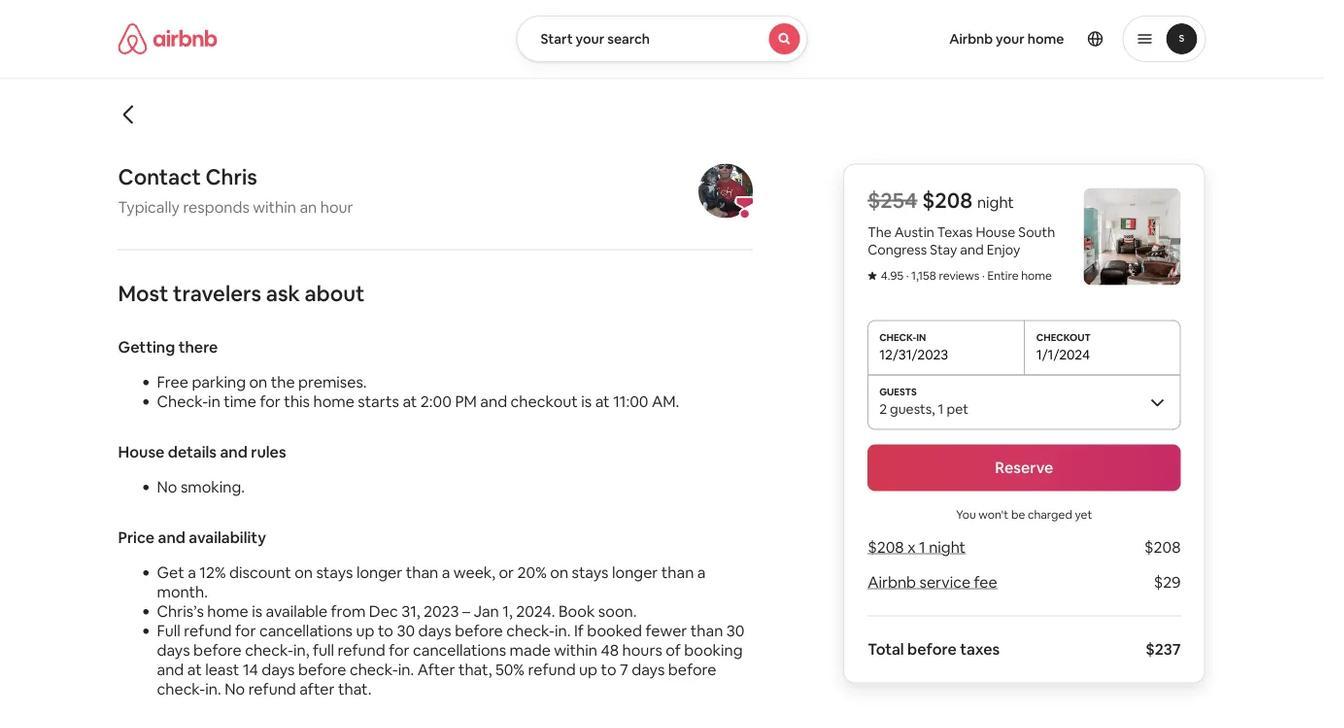 Task type: locate. For each thing, give the bounding box(es) containing it.
up right full
[[356, 621, 375, 641]]

0 vertical spatial is
[[582, 392, 592, 412]]

0 horizontal spatial 30
[[397, 621, 415, 641]]

0 horizontal spatial your
[[576, 30, 605, 48]]

is right checkout
[[582, 392, 592, 412]]

1 vertical spatial no
[[225, 680, 245, 699]]

stays up from
[[316, 563, 353, 583]]

2:00
[[421, 392, 452, 412]]

0 vertical spatial airbnb
[[950, 30, 994, 48]]

soon.
[[599, 602, 637, 622]]

full
[[313, 641, 334, 661]]

1 horizontal spatial within
[[554, 641, 598, 661]]

1 horizontal spatial 30
[[727, 621, 745, 641]]

at left least
[[187, 660, 202, 680]]

on right 20%
[[551, 563, 569, 583]]

on inside the free parking on the premises. check-in time for this home starts at 2:00 pm and checkout is at 11:00 am.
[[249, 372, 268, 392]]

1 horizontal spatial stays
[[572, 563, 609, 583]]

30 left 2023
[[397, 621, 415, 641]]

2 horizontal spatial in.
[[555, 621, 571, 641]]

$208 up $29
[[1145, 538, 1182, 558]]

2024.
[[516, 602, 556, 622]]

night
[[978, 192, 1015, 212], [929, 538, 966, 558]]

before left 14
[[194, 641, 242, 661]]

x
[[908, 538, 916, 558]]

1 horizontal spatial 1
[[939, 400, 944, 418]]

at left 11:00 in the left of the page
[[596, 392, 610, 412]]

home
[[1028, 30, 1065, 48], [1022, 268, 1053, 283], [313, 392, 355, 412], [207, 602, 249, 622]]

1 horizontal spatial airbnb
[[950, 30, 994, 48]]

0 horizontal spatial to
[[378, 621, 394, 641]]

get a 12% discount on stays longer than a week, or 20% on stays longer than a month. chris's home is available from dec 31, 2023 – jan 1, 2024. book soon. full refund for cancellations up to 30 days before check-in. if booked fewer than 30 days before check-in, full refund for cancellations made within 48 hours of booking and at least 14 days before check-in. after that, 50% refund up to 7 days before check-in. no refund after that.
[[157, 563, 745, 699]]

house right texas
[[976, 223, 1016, 241]]

yet
[[1076, 507, 1093, 522]]

chris
[[206, 163, 257, 191]]

your inside button
[[576, 30, 605, 48]]

premises.
[[299, 372, 367, 392]]

longer up dec on the bottom left
[[357, 563, 403, 583]]

0 horizontal spatial no
[[157, 477, 177, 497]]

0 horizontal spatial on
[[249, 372, 268, 392]]

austin
[[895, 223, 935, 241]]

a left 12%
[[188, 563, 196, 583]]

and down full
[[157, 660, 184, 680]]

0 vertical spatial 1
[[939, 400, 944, 418]]

on up available at the bottom left
[[295, 563, 313, 583]]

and right stay on the right top of page
[[961, 241, 984, 258]]

to left 7
[[601, 660, 617, 680]]

jan
[[474, 602, 499, 622]]

for left this
[[260, 392, 281, 412]]

check-
[[507, 621, 555, 641], [245, 641, 294, 661], [350, 660, 398, 680], [157, 680, 205, 699]]

contact
[[118, 163, 201, 191]]

1 horizontal spatial to
[[601, 660, 617, 680]]

0 horizontal spatial longer
[[357, 563, 403, 583]]

0 horizontal spatial within
[[253, 197, 296, 217]]

0 horizontal spatial is
[[252, 602, 263, 622]]

chris is a superhost. learn more about chris. image
[[699, 164, 753, 218], [699, 164, 753, 218]]

30
[[397, 621, 415, 641], [727, 621, 745, 641]]

no
[[157, 477, 177, 497], [225, 680, 245, 699]]

2 · from the left
[[983, 268, 986, 283]]

to left 31,
[[378, 621, 394, 641]]

night up enjoy
[[978, 192, 1015, 212]]

1 vertical spatial airbnb
[[868, 573, 917, 593]]

within left the 48 on the left
[[554, 641, 598, 661]]

0 vertical spatial no
[[157, 477, 177, 497]]

1 a from the left
[[188, 563, 196, 583]]

a
[[188, 563, 196, 583], [442, 563, 450, 583], [698, 563, 706, 583]]

airbnb service fee
[[868, 573, 998, 593]]

in. left if
[[555, 621, 571, 641]]

a up booking
[[698, 563, 706, 583]]

airbnb inside "profile" element
[[950, 30, 994, 48]]

1 your from the left
[[576, 30, 605, 48]]

your inside "profile" element
[[997, 30, 1025, 48]]

1 right ","
[[939, 400, 944, 418]]

12/31/2023
[[880, 346, 949, 363]]

your
[[576, 30, 605, 48], [997, 30, 1025, 48]]

2 horizontal spatial at
[[596, 392, 610, 412]]

1 horizontal spatial night
[[978, 192, 1015, 212]]

1 vertical spatial to
[[601, 660, 617, 680]]

availability
[[189, 528, 266, 548]]

cancellations up the after
[[259, 621, 353, 641]]

$208 for $208
[[1145, 538, 1182, 558]]

in. left 14
[[205, 680, 221, 699]]

· left entire on the right of page
[[983, 268, 986, 283]]

1 horizontal spatial on
[[295, 563, 313, 583]]

and
[[961, 241, 984, 258], [481, 392, 508, 412], [220, 442, 248, 462], [158, 528, 186, 548], [157, 660, 184, 680]]

$208 for $208 x 1 night
[[868, 538, 905, 558]]

2 30 from the left
[[727, 621, 745, 641]]

within left an
[[253, 197, 296, 217]]

1 horizontal spatial is
[[582, 392, 592, 412]]

airbnb service fee button
[[868, 573, 998, 593]]

for down 31,
[[389, 641, 410, 661]]

at
[[403, 392, 417, 412], [596, 392, 610, 412], [187, 660, 202, 680]]

longer up soon.
[[612, 563, 658, 583]]

days down chris's
[[157, 641, 190, 661]]

1
[[939, 400, 944, 418], [920, 538, 926, 558]]

home inside "profile" element
[[1028, 30, 1065, 48]]

than right of
[[691, 621, 724, 641]]

before down the fewer
[[669, 660, 717, 680]]

reviews
[[939, 268, 980, 283]]

for
[[260, 392, 281, 412], [235, 621, 256, 641], [389, 641, 410, 661]]

for up 14
[[235, 621, 256, 641]]

getting
[[118, 337, 175, 357]]

up left the 48 on the left
[[579, 660, 598, 680]]

1 vertical spatial within
[[554, 641, 598, 661]]

stays up book
[[572, 563, 609, 583]]

is down discount
[[252, 602, 263, 622]]

$208 left x
[[868, 538, 905, 558]]

and right pm on the bottom left
[[481, 392, 508, 412]]

house left details
[[118, 442, 165, 462]]

airbnb
[[950, 30, 994, 48], [868, 573, 917, 593]]

30 right of
[[727, 621, 745, 641]]

0 horizontal spatial $208
[[868, 538, 905, 558]]

most
[[118, 280, 169, 308]]

days left –
[[419, 621, 452, 641]]

week,
[[454, 563, 496, 583]]

refund
[[184, 621, 232, 641], [338, 641, 386, 661], [528, 660, 576, 680], [249, 680, 296, 699]]

2
[[880, 400, 888, 418]]

in. left after
[[398, 660, 414, 680]]

0 horizontal spatial stays
[[316, 563, 353, 583]]

2 a from the left
[[442, 563, 450, 583]]

airbnb your home
[[950, 30, 1065, 48]]

14
[[243, 660, 258, 680]]

chris's
[[157, 602, 204, 622]]

$254 $208 night
[[868, 187, 1015, 214]]

1 horizontal spatial $208
[[923, 187, 973, 214]]

$208 up texas
[[923, 187, 973, 214]]

house inside the austin texas house south congress stay and enjoy
[[976, 223, 1016, 241]]

pm
[[455, 392, 477, 412]]

1 vertical spatial is
[[252, 602, 263, 622]]

0 vertical spatial night
[[978, 192, 1015, 212]]

1 horizontal spatial up
[[579, 660, 598, 680]]

1 horizontal spatial no
[[225, 680, 245, 699]]

12%
[[200, 563, 226, 583]]

booked
[[588, 621, 643, 641]]

0 horizontal spatial at
[[187, 660, 202, 680]]

1 longer from the left
[[357, 563, 403, 583]]

1 horizontal spatial ·
[[983, 268, 986, 283]]

longer
[[357, 563, 403, 583], [612, 563, 658, 583]]

book
[[559, 602, 595, 622]]

days
[[419, 621, 452, 641], [157, 641, 190, 661], [262, 660, 295, 680], [632, 660, 665, 680]]

0 horizontal spatial a
[[188, 563, 196, 583]]

a left week,
[[442, 563, 450, 583]]

you
[[957, 507, 977, 522]]

reserve
[[996, 458, 1054, 478]]

in
[[208, 392, 220, 412]]

0 horizontal spatial airbnb
[[868, 573, 917, 593]]

at left 2:00
[[403, 392, 417, 412]]

cancellations
[[259, 621, 353, 641], [413, 641, 507, 661]]

1 horizontal spatial your
[[997, 30, 1025, 48]]

cancellations down –
[[413, 641, 507, 661]]

1 horizontal spatial house
[[976, 223, 1016, 241]]

0 horizontal spatial night
[[929, 538, 966, 558]]

$208 x 1 night button
[[868, 538, 966, 558]]

pet
[[947, 400, 969, 418]]

2 guests , 1 pet
[[880, 400, 969, 418]]

20%
[[518, 563, 547, 583]]

1 · from the left
[[907, 268, 909, 283]]

1 horizontal spatial for
[[260, 392, 281, 412]]

1 horizontal spatial a
[[442, 563, 450, 583]]

from
[[331, 602, 366, 622]]

up
[[356, 621, 375, 641], [579, 660, 598, 680]]

2 your from the left
[[997, 30, 1025, 48]]

no left the after
[[225, 680, 245, 699]]

0 vertical spatial within
[[253, 197, 296, 217]]

1 vertical spatial 1
[[920, 538, 926, 558]]

no inside "get a 12% discount on stays longer than a week, or 20% on stays longer than a month. chris's home is available from dec 31, 2023 – jan 1, 2024. book soon. full refund for cancellations up to 30 days before check-in. if booked fewer than 30 days before check-in, full refund for cancellations made within 48 hours of booking and at least 14 days before check-in. after that, 50% refund up to 7 days before check-in. no refund after that."
[[225, 680, 245, 699]]

0 horizontal spatial house
[[118, 442, 165, 462]]

before right total
[[908, 640, 957, 660]]

on left the on the left bottom of the page
[[249, 372, 268, 392]]

no down details
[[157, 477, 177, 497]]

$254
[[868, 187, 918, 214]]

within
[[253, 197, 296, 217], [554, 641, 598, 661]]

in.
[[555, 621, 571, 641], [398, 660, 414, 680], [205, 680, 221, 699]]

· right 4.95
[[907, 268, 909, 283]]

before
[[455, 621, 503, 641], [908, 640, 957, 660], [194, 641, 242, 661], [298, 660, 347, 680], [669, 660, 717, 680]]

2 horizontal spatial $208
[[1145, 538, 1182, 558]]

you won't be charged yet
[[957, 507, 1093, 522]]

0 horizontal spatial up
[[356, 621, 375, 641]]

start your search button
[[517, 16, 808, 62]]

getting there
[[118, 337, 218, 357]]

2 horizontal spatial a
[[698, 563, 706, 583]]

night up service
[[929, 538, 966, 558]]

to
[[378, 621, 394, 641], [601, 660, 617, 680]]

1 vertical spatial up
[[579, 660, 598, 680]]

0 horizontal spatial ·
[[907, 268, 909, 283]]

be
[[1012, 507, 1026, 522]]

0 vertical spatial house
[[976, 223, 1016, 241]]

1 horizontal spatial longer
[[612, 563, 658, 583]]

stays
[[316, 563, 353, 583], [572, 563, 609, 583]]

start
[[541, 30, 573, 48]]

1 right x
[[920, 538, 926, 558]]



Task type: vqa. For each thing, say whether or not it's contained in the screenshot.
himself) to the right
no



Task type: describe. For each thing, give the bounding box(es) containing it.
0 horizontal spatial for
[[235, 621, 256, 641]]

airbnb for airbnb your home
[[950, 30, 994, 48]]

profile element
[[832, 0, 1207, 78]]

start your search
[[541, 30, 650, 48]]

the austin texas house south congress stay and enjoy
[[868, 223, 1056, 258]]

days right 7
[[632, 660, 665, 680]]

check- up 50%
[[507, 621, 555, 641]]

total
[[868, 640, 905, 660]]

31,
[[402, 602, 420, 622]]

guests
[[891, 400, 933, 418]]

month.
[[157, 582, 208, 602]]

reserve button
[[868, 445, 1182, 491]]

and left the rules
[[220, 442, 248, 462]]

check- down available at the bottom left
[[245, 641, 294, 661]]

enjoy
[[987, 241, 1021, 258]]

your for start
[[576, 30, 605, 48]]

3 a from the left
[[698, 563, 706, 583]]

is inside "get a 12% discount on stays longer than a week, or 20% on stays longer than a month. chris's home is available from dec 31, 2023 – jan 1, 2024. book soon. full refund for cancellations up to 30 days before check-in. if booked fewer than 30 days before check-in, full refund for cancellations made within 48 hours of booking and at least 14 days before check-in. after that, 50% refund up to 7 days before check-in. no refund after that."
[[252, 602, 263, 622]]

fewer
[[646, 621, 688, 641]]

within inside "get a 12% discount on stays longer than a week, or 20% on stays longer than a month. chris's home is available from dec 31, 2023 – jan 1, 2024. book soon. full refund for cancellations up to 30 days before check-in. if booked fewer than 30 days before check-in, full refund for cancellations made within 48 hours of booking and at least 14 days before check-in. after that, 50% refund up to 7 days before check-in. no refund after that."
[[554, 641, 598, 661]]

Start your search search field
[[517, 16, 808, 62]]

total before taxes
[[868, 640, 1001, 660]]

hour
[[321, 197, 353, 217]]

within inside contact chris typically responds within an hour
[[253, 197, 296, 217]]

7
[[620, 660, 629, 680]]

check- right full
[[350, 660, 398, 680]]

1,
[[503, 602, 513, 622]]

󰀄 4.95 · 1,158 reviews · entire home
[[868, 268, 1053, 283]]

and inside the austin texas house south congress stay and enjoy
[[961, 241, 984, 258]]

free
[[157, 372, 188, 392]]

days right 14
[[262, 660, 295, 680]]

1,158
[[912, 268, 937, 283]]

that.
[[338, 680, 372, 699]]

$237
[[1146, 640, 1182, 660]]

than up the fewer
[[662, 563, 694, 583]]

0 vertical spatial up
[[356, 621, 375, 641]]

price
[[118, 528, 155, 548]]

than up 31,
[[406, 563, 439, 583]]

travelers
[[173, 280, 262, 308]]

search
[[608, 30, 650, 48]]

1 30 from the left
[[397, 621, 415, 641]]

2 horizontal spatial on
[[551, 563, 569, 583]]

–
[[463, 602, 471, 622]]

hours
[[623, 641, 663, 661]]

1 vertical spatial night
[[929, 538, 966, 558]]

contact chris typically responds within an hour
[[118, 163, 353, 217]]

0 horizontal spatial 1
[[920, 538, 926, 558]]

after
[[418, 660, 455, 680]]

time
[[224, 392, 257, 412]]

this
[[284, 392, 310, 412]]

1/1/2024
[[1037, 346, 1091, 363]]

stay
[[931, 241, 958, 258]]

of
[[666, 641, 681, 661]]

0 vertical spatial to
[[378, 621, 394, 641]]

11:00
[[614, 392, 649, 412]]

dec
[[369, 602, 398, 622]]

for inside the free parking on the premises. check-in time for this home starts at 2:00 pm and checkout is at 11:00 am.
[[260, 392, 281, 412]]

2023
[[424, 602, 459, 622]]

1 horizontal spatial at
[[403, 392, 417, 412]]

south
[[1019, 223, 1056, 241]]

at inside "get a 12% discount on stays longer than a week, or 20% on stays longer than a month. chris's home is available from dec 31, 2023 – jan 1, 2024. book soon. full refund for cancellations up to 30 days before check-in. if booked fewer than 30 days before check-in, full refund for cancellations made within 48 hours of booking and at least 14 days before check-in. after that, 50% refund up to 7 days before check-in. no refund after that."
[[187, 660, 202, 680]]

starts
[[358, 392, 399, 412]]

checkout
[[511, 392, 578, 412]]

$208 x 1 night
[[868, 538, 966, 558]]

least
[[205, 660, 240, 680]]

rules
[[251, 442, 286, 462]]

0 horizontal spatial in.
[[205, 680, 221, 699]]

,
[[933, 400, 936, 418]]

am.
[[652, 392, 680, 412]]

the
[[271, 372, 295, 392]]

there
[[179, 337, 218, 357]]

and inside the free parking on the premises. check-in time for this home starts at 2:00 pm and checkout is at 11:00 am.
[[481, 392, 508, 412]]

service
[[920, 573, 971, 593]]

1 horizontal spatial cancellations
[[413, 641, 507, 661]]

no smoking.
[[157, 477, 245, 497]]

booking
[[685, 641, 743, 661]]

airbnb for airbnb service fee
[[868, 573, 917, 593]]

entire
[[988, 268, 1019, 283]]

2 horizontal spatial for
[[389, 641, 410, 661]]

available
[[266, 602, 328, 622]]

2 stays from the left
[[572, 563, 609, 583]]

typically
[[118, 197, 180, 217]]

check-
[[157, 392, 208, 412]]

smoking.
[[181, 477, 245, 497]]

after
[[300, 680, 335, 699]]

1 stays from the left
[[316, 563, 353, 583]]

1 horizontal spatial in.
[[398, 660, 414, 680]]

details
[[168, 442, 217, 462]]

congress
[[868, 241, 928, 258]]

50%
[[496, 660, 525, 680]]

and up get
[[158, 528, 186, 548]]

about
[[305, 280, 365, 308]]

most travelers ask about
[[118, 280, 365, 308]]

before up that,
[[455, 621, 503, 641]]

󰀄
[[868, 268, 878, 282]]

discount
[[229, 563, 291, 583]]

night inside $254 $208 night
[[978, 192, 1015, 212]]

ask
[[266, 280, 300, 308]]

home inside "get a 12% discount on stays longer than a week, or 20% on stays longer than a month. chris's home is available from dec 31, 2023 – jan 1, 2024. book soon. full refund for cancellations up to 30 days before check-in. if booked fewer than 30 days before check-in, full refund for cancellations made within 48 hours of booking and at least 14 days before check-in. after that, 50% refund up to 7 days before check-in. no refund after that."
[[207, 602, 249, 622]]

1 vertical spatial house
[[118, 442, 165, 462]]

taxes
[[961, 640, 1001, 660]]

2 longer from the left
[[612, 563, 658, 583]]

in,
[[294, 641, 310, 661]]

an
[[300, 197, 317, 217]]

your for airbnb
[[997, 30, 1025, 48]]

0 horizontal spatial cancellations
[[259, 621, 353, 641]]

before down available at the bottom left
[[298, 660, 347, 680]]

fee
[[975, 573, 998, 593]]

home inside the free parking on the premises. check-in time for this home starts at 2:00 pm and checkout is at 11:00 am.
[[313, 392, 355, 412]]

airbnb your home link
[[938, 18, 1077, 59]]

48
[[601, 641, 619, 661]]

check- down full
[[157, 680, 205, 699]]

and inside "get a 12% discount on stays longer than a week, or 20% on stays longer than a month. chris's home is available from dec 31, 2023 – jan 1, 2024. book soon. full refund for cancellations up to 30 days before check-in. if booked fewer than 30 days before check-in, full refund for cancellations made within 48 hours of booking and at least 14 days before check-in. after that, 50% refund up to 7 days before check-in. no refund after that."
[[157, 660, 184, 680]]

full
[[157, 621, 181, 641]]

4.95
[[881, 268, 904, 283]]

parking
[[192, 372, 246, 392]]

is inside the free parking on the premises. check-in time for this home starts at 2:00 pm and checkout is at 11:00 am.
[[582, 392, 592, 412]]



